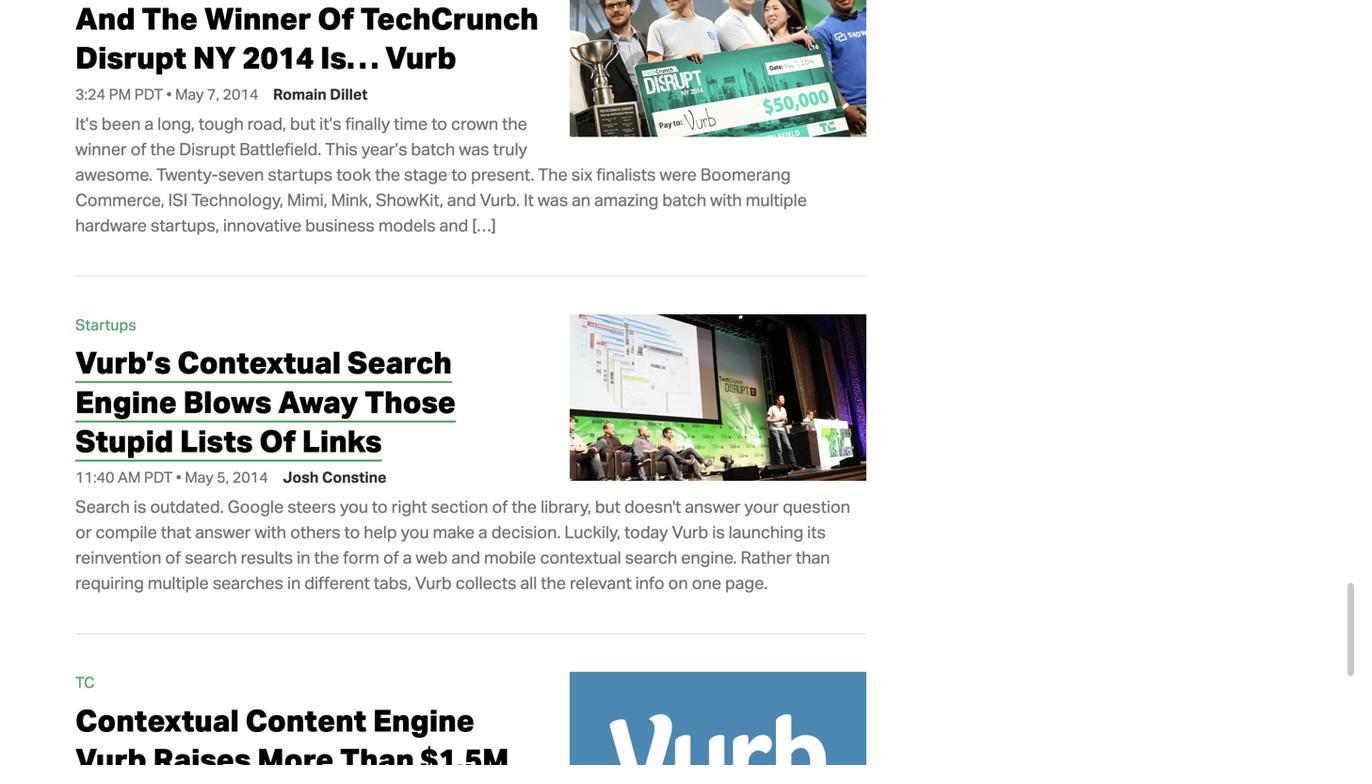 Task type: vqa. For each thing, say whether or not it's contained in the screenshot.
the a
yes



Task type: describe. For each thing, give the bounding box(es) containing it.
doesn't
[[625, 496, 682, 518]]

search inside search is outdated. google steers you to right section of the library, but doesn't answer your question or compile that answer with others to help you make a decision. luckily, today vurb is launching its reinvention of search results in the form of a web and mobile contextual search engine. rather than requiring multiple searches in different tabs, vurb collects all the relevant info on one page.
[[75, 496, 130, 518]]

the down year's
[[375, 164, 400, 185]]

7,
[[207, 85, 220, 103]]

but inside search is outdated. google steers you to right section of the library, but doesn't answer your question or compile that answer with others to help you make a decision. luckily, today vurb is launching its reinvention of search results in the form of a web and mobile contextual search engine. rather than requiring multiple searches in different tabs, vurb collects all the relevant info on one page.
[[595, 496, 621, 518]]

seven startups
[[218, 164, 333, 185]]

different
[[305, 573, 370, 594]]

contextual inside startups vurb's contextual search engine blows away those stupid lists of links
[[177, 344, 341, 382]]

make
[[433, 522, 475, 543]]

an
[[572, 189, 591, 210]]

the up decision.
[[512, 496, 537, 518]]

mink,
[[331, 189, 372, 210]]

the up truly
[[502, 113, 528, 134]]

josh
[[283, 468, 319, 487]]

vurb down web
[[415, 573, 452, 594]]

ny
[[193, 38, 236, 76]]

2014 inside "and the winner of techcrunch disrupt ny 2014 is… vurb"
[[243, 38, 314, 76]]

blows
[[183, 383, 272, 421]]

to up help
[[372, 496, 388, 518]]

• for 7,
[[166, 85, 172, 103]]

techcrunch
[[361, 0, 539, 37]]

commerce,
[[75, 189, 165, 210]]

contextual
[[540, 547, 622, 569]]

but inside it's been a long, tough road, but it's finally time to crown the winner of the disrupt battlefield. this year's batch was truly awesome. twenty-seven startups took the stage to present. the six finalists were boomerang commerce, isi technology, mimi, mink, showkit, and vurb. it was an amazing batch with multiple hardware startups, innovative business models and […]
[[290, 113, 316, 134]]

web
[[416, 547, 448, 569]]

2014 for 3:24 pm pdt • may 7, 2014
[[223, 85, 259, 103]]

engine inside tc contextual content engine vurb raises more than $1.5
[[373, 702, 475, 740]]

results
[[241, 547, 293, 569]]

all
[[521, 573, 537, 594]]

1 horizontal spatial was
[[538, 189, 568, 210]]

long,
[[157, 113, 195, 134]]

section
[[431, 496, 488, 518]]

your
[[745, 496, 779, 518]]

winner
[[204, 0, 311, 37]]

0 vertical spatial and
[[447, 189, 476, 210]]

vurb inside tc contextual content engine vurb raises more than $1.5
[[75, 741, 147, 766]]

business
[[305, 215, 375, 236]]

engine inside startups vurb's contextual search engine blows away those stupid lists of links
[[75, 383, 177, 421]]

1 horizontal spatial batch
[[663, 189, 707, 210]]

stage
[[404, 164, 448, 185]]

vurb's contextual search engine blows away those stupid lists of links link
[[75, 344, 456, 462]]

of up tabs,
[[383, 547, 399, 569]]

pm
[[109, 85, 131, 103]]

twenty-
[[157, 164, 218, 185]]

hardware
[[75, 215, 147, 236]]

is…
[[320, 38, 379, 76]]

the down long,
[[150, 138, 175, 159]]

one
[[692, 573, 722, 594]]

launching
[[729, 522, 804, 543]]

vurb up engine.
[[672, 522, 709, 543]]

google
[[228, 496, 284, 518]]

lists
[[180, 422, 253, 460]]

11:40 am pdt • may 5, 2014
[[75, 468, 272, 487]]

may for 7,
[[175, 85, 204, 103]]

and the winner of techcrunch disrupt ny 2014 is… vurb
[[75, 0, 539, 76]]

search inside startups vurb's contextual search engine blows away those stupid lists of links
[[348, 344, 452, 382]]

11:40
[[75, 468, 114, 487]]

present.
[[471, 164, 535, 185]]

of inside it's been a long, tough road, but it's finally time to crown the winner of the disrupt battlefield. this year's batch was truly awesome. twenty-seven startups took the stage to present. the six finalists were boomerang commerce, isi technology, mimi, mink, showkit, and vurb. it was an amazing batch with multiple hardware startups, innovative business models and […]
[[131, 138, 146, 159]]

away
[[278, 383, 358, 421]]

amazing
[[595, 189, 659, 210]]

form
[[343, 547, 380, 569]]

links
[[302, 422, 382, 460]]

help
[[364, 522, 397, 543]]

1 horizontal spatial a
[[403, 547, 412, 569]]

to left crown
[[432, 113, 448, 134]]

the inside it's been a long, tough road, but it's finally time to crown the winner of the disrupt battlefield. this year's batch was truly awesome. twenty-seven startups took the stage to present. the six finalists were boomerang commerce, isi technology, mimi, mink, showkit, and vurb. it was an amazing batch with multiple hardware startups, innovative business models and […]
[[538, 164, 568, 185]]

were
[[660, 164, 697, 185]]

tough
[[199, 113, 244, 134]]

josh constine
[[283, 468, 387, 487]]

searches
[[213, 573, 284, 594]]

0 vertical spatial batch
[[411, 138, 455, 159]]

romain dillet
[[273, 85, 368, 103]]

with inside it's been a long, tough road, but it's finally time to crown the winner of the disrupt battlefield. this year's batch was truly awesome. twenty-seven startups took the stage to present. the six finalists were boomerang commerce, isi technology, mimi, mink, showkit, and vurb. it was an amazing batch with multiple hardware startups, innovative business models and […]
[[710, 189, 742, 210]]

took
[[337, 164, 371, 185]]

year's
[[362, 138, 407, 159]]

3:24 pm pdt • may 7, 2014
[[75, 85, 262, 103]]

vurb.
[[480, 189, 520, 210]]

2 search from the left
[[625, 547, 678, 569]]

1 horizontal spatial is
[[713, 522, 725, 543]]

info
[[636, 573, 665, 594]]

and inside search is outdated. google steers you to right section of the library, but doesn't answer your question or compile that answer with others to help you make a decision. luckily, today vurb is launching its reinvention of search results in the form of a web and mobile contextual search engine. rather than requiring multiple searches in different tabs, vurb collects all the relevant info on one page.
[[452, 547, 481, 569]]

and
[[75, 0, 135, 37]]

truly
[[493, 138, 528, 159]]

startups vurb's contextual search engine blows away those stupid lists of links
[[75, 315, 456, 460]]

that
[[161, 522, 191, 543]]

reinvention
[[75, 547, 161, 569]]

2014 for 11:40 am pdt • may 5, 2014
[[233, 468, 268, 487]]

innovative
[[223, 215, 302, 236]]

1 horizontal spatial answer
[[685, 496, 741, 518]]

requiring
[[75, 573, 144, 594]]

models
[[379, 215, 436, 236]]

multiple inside search is outdated. google steers you to right section of the library, but doesn't answer your question or compile that answer with others to help you make a decision. luckily, today vurb is launching its reinvention of search results in the form of a web and mobile contextual search engine. rather than requiring multiple searches in different tabs, vurb collects all the relevant info on one page.
[[148, 573, 209, 594]]

with inside search is outdated. google steers you to right section of the library, but doesn't answer your question or compile that answer with others to help you make a decision. luckily, today vurb is launching its reinvention of search results in the form of a web and mobile contextual search engine. rather than requiring multiple searches in different tabs, vurb collects all the relevant info on one page.
[[255, 522, 286, 543]]

the inside "and the winner of techcrunch disrupt ny 2014 is… vurb"
[[142, 0, 198, 37]]

right
[[392, 496, 427, 518]]

contextual content engine vurb raises more than $1.5 link
[[75, 702, 516, 766]]

vurb's
[[75, 344, 171, 382]]

boomerang
[[701, 164, 791, 185]]

finally time
[[345, 113, 428, 134]]

this
[[325, 138, 358, 159]]



Task type: locate. For each thing, give the bounding box(es) containing it.
0 vertical spatial a
[[145, 113, 154, 134]]

answer down google
[[195, 522, 251, 543]]

and the winner of techcrunch disrupt ny 2014 is… vurb link
[[75, 0, 539, 78]]

you
[[340, 496, 368, 518], [401, 522, 429, 543]]

vurb down tc
[[75, 741, 147, 766]]

0 vertical spatial answer
[[685, 496, 741, 518]]

batch up the stage
[[411, 138, 455, 159]]

tc
[[75, 674, 95, 692]]

0 vertical spatial contextual
[[177, 344, 341, 382]]

1 horizontal spatial engine
[[373, 702, 475, 740]]

2 horizontal spatial a
[[479, 522, 488, 543]]

contextual up raises
[[75, 702, 239, 740]]

1 vertical spatial •
[[176, 468, 182, 487]]

it's been a long, tough road, but it's finally time to crown the winner of the disrupt battlefield. this year's batch was truly awesome. twenty-seven startups took the stage to present. the six finalists were boomerang commerce, isi technology, mimi, mink, showkit, and vurb. it was an amazing batch with multiple hardware startups, innovative business models and […]
[[75, 113, 807, 236]]

1 vertical spatial pdt
[[144, 468, 173, 487]]

1 horizontal spatial multiple
[[746, 189, 807, 210]]

crown
[[451, 113, 499, 134]]

a right "make"
[[479, 522, 488, 543]]

engine
[[75, 383, 177, 421], [373, 702, 475, 740]]

1 vertical spatial you
[[401, 522, 429, 543]]

but up luckily, on the bottom
[[595, 496, 621, 518]]

with up results
[[255, 522, 286, 543]]

0 vertical spatial 2014
[[243, 38, 314, 76]]

search is outdated. google steers you to right section of the library, but doesn't answer your question or compile that answer with others to help you make a decision. luckily, today vurb is launching its reinvention of search results in the form of a web and mobile contextual search engine. rather than requiring multiple searches in different tabs, vurb collects all the relevant info on one page.
[[75, 496, 851, 594]]

page.
[[725, 573, 768, 594]]

0 vertical spatial of
[[318, 0, 354, 37]]

0 horizontal spatial is
[[134, 496, 146, 518]]

you down the constine
[[340, 496, 368, 518]]

1 vertical spatial with
[[255, 522, 286, 543]]

raises
[[153, 741, 251, 766]]

a left long,
[[145, 113, 154, 134]]

multiple
[[746, 189, 807, 210], [148, 573, 209, 594]]

tabs,
[[374, 573, 412, 594]]

it's
[[320, 113, 342, 134]]

search up info
[[625, 547, 678, 569]]

2014 up romain
[[243, 38, 314, 76]]

• up outdated.
[[176, 468, 182, 487]]

0 vertical spatial in
[[297, 547, 310, 569]]

disrupt
[[75, 38, 187, 76], [179, 138, 236, 159]]

contextual inside tc contextual content engine vurb raises more than $1.5
[[75, 702, 239, 740]]

0 vertical spatial the
[[142, 0, 198, 37]]

3:24
[[75, 85, 106, 103]]

of down been
[[131, 138, 146, 159]]

1 vertical spatial was
[[538, 189, 568, 210]]

1 vertical spatial multiple
[[148, 573, 209, 594]]

answer left your
[[685, 496, 741, 518]]

than
[[796, 547, 830, 569]]

vurb
[[385, 38, 457, 76], [672, 522, 709, 543], [415, 573, 452, 594], [75, 741, 147, 766]]

and
[[447, 189, 476, 210], [440, 215, 469, 236], [452, 547, 481, 569]]

• for 5,
[[176, 468, 182, 487]]

search down the 11:40
[[75, 496, 130, 518]]

was right it
[[538, 189, 568, 210]]

pdt right am
[[144, 468, 173, 487]]

1 horizontal spatial search
[[625, 547, 678, 569]]

the up different
[[314, 547, 339, 569]]

pdt for am
[[144, 468, 173, 487]]

0 horizontal spatial a
[[145, 113, 154, 134]]

and down "make"
[[452, 547, 481, 569]]

startups
[[75, 315, 137, 334]]

0 horizontal spatial search
[[75, 496, 130, 518]]

1 horizontal spatial of
[[318, 0, 354, 37]]

you down right
[[401, 522, 429, 543]]

pdt for pm
[[134, 85, 163, 103]]

2014 right 5,
[[233, 468, 268, 487]]

in down results
[[287, 573, 301, 594]]

disrupt inside it's been a long, tough road, but it's finally time to crown the winner of the disrupt battlefield. this year's batch was truly awesome. twenty-seven startups took the stage to present. the six finalists were boomerang commerce, isi technology, mimi, mink, showkit, and vurb. it was an amazing batch with multiple hardware startups, innovative business models and […]
[[179, 138, 236, 159]]

search down that
[[185, 547, 237, 569]]

2 vertical spatial 2014
[[233, 468, 268, 487]]

collects
[[456, 573, 517, 594]]

2 vertical spatial a
[[403, 547, 412, 569]]

1 horizontal spatial the
[[538, 164, 568, 185]]

of inside "and the winner of techcrunch disrupt ny 2014 is… vurb"
[[318, 0, 354, 37]]

isi
[[168, 189, 188, 210]]

and left […]
[[440, 215, 469, 236]]

1 vertical spatial but
[[595, 496, 621, 518]]

search up those
[[348, 344, 452, 382]]

1 vertical spatial may
[[185, 468, 214, 487]]

0 vertical spatial you
[[340, 496, 368, 518]]

constine
[[322, 468, 387, 487]]

1 vertical spatial in
[[287, 573, 301, 594]]

disrupt inside "and the winner of techcrunch disrupt ny 2014 is… vurb"
[[75, 38, 187, 76]]

0 vertical spatial with
[[710, 189, 742, 210]]

1 vertical spatial contextual
[[75, 702, 239, 740]]

engine.
[[681, 547, 737, 569]]

of up decision.
[[492, 496, 508, 518]]

multiple down that
[[148, 573, 209, 594]]

today
[[625, 522, 668, 543]]

dillet
[[330, 85, 368, 103]]

1 vertical spatial the
[[538, 164, 568, 185]]

pdt right pm
[[134, 85, 163, 103]]

5,
[[217, 468, 229, 487]]

technology,
[[191, 189, 283, 210]]

• up long,
[[166, 85, 172, 103]]

0 vertical spatial pdt
[[134, 85, 163, 103]]

of down that
[[165, 547, 181, 569]]

1 horizontal spatial search
[[348, 344, 452, 382]]

may for 5,
[[185, 468, 214, 487]]

of inside startups vurb's contextual search engine blows away those stupid lists of links
[[259, 422, 296, 460]]

others
[[290, 522, 341, 543]]

1 horizontal spatial •
[[176, 468, 182, 487]]

but left it's
[[290, 113, 316, 134]]

the left six
[[538, 164, 568, 185]]

1 horizontal spatial with
[[710, 189, 742, 210]]

1 vertical spatial answer
[[195, 522, 251, 543]]

0 horizontal spatial the
[[142, 0, 198, 37]]

stupid
[[75, 422, 174, 460]]

relevant
[[570, 573, 632, 594]]

mimi,
[[287, 189, 328, 210]]

it's
[[75, 113, 98, 134]]

on
[[668, 573, 688, 594]]

1 vertical spatial batch
[[663, 189, 707, 210]]

romain dillet link
[[273, 85, 368, 105]]

and up […]
[[447, 189, 476, 210]]

0 vertical spatial but
[[290, 113, 316, 134]]

disrupt up pm
[[75, 38, 187, 76]]

0 vertical spatial multiple
[[746, 189, 807, 210]]

•
[[166, 85, 172, 103], [176, 468, 182, 487]]

engine up stupid
[[75, 383, 177, 421]]

with down boomerang
[[710, 189, 742, 210]]

with
[[710, 189, 742, 210], [255, 522, 286, 543]]

disrupt down tough
[[179, 138, 236, 159]]

0 horizontal spatial answer
[[195, 522, 251, 543]]

vurb inside "and the winner of techcrunch disrupt ny 2014 is… vurb"
[[385, 38, 457, 76]]

0 horizontal spatial was
[[459, 138, 489, 159]]

to right the stage
[[452, 164, 467, 185]]

1 vertical spatial is
[[713, 522, 725, 543]]

0 horizontal spatial with
[[255, 522, 286, 543]]

the right all
[[541, 573, 566, 594]]

0 horizontal spatial •
[[166, 85, 172, 103]]

am
[[118, 468, 141, 487]]

0 horizontal spatial but
[[290, 113, 316, 134]]

question
[[783, 496, 851, 518]]

finalists
[[597, 164, 656, 185]]

0 horizontal spatial batch
[[411, 138, 455, 159]]

luckily,
[[565, 522, 621, 543]]

1 vertical spatial disrupt
[[179, 138, 236, 159]]

0 horizontal spatial of
[[259, 422, 296, 460]]

is up the compile at the left bottom
[[134, 496, 146, 518]]

or
[[75, 522, 92, 543]]

compile
[[96, 522, 157, 543]]

showkit,
[[376, 189, 444, 210]]

0 horizontal spatial multiple
[[148, 573, 209, 594]]

contextual up blows
[[177, 344, 341, 382]]

outdated.
[[150, 496, 224, 518]]

a left web
[[403, 547, 412, 569]]

is up engine.
[[713, 522, 725, 543]]

to up form
[[344, 522, 360, 543]]

of up is…
[[318, 0, 354, 37]]

1 vertical spatial engine
[[373, 702, 475, 740]]

search
[[185, 547, 237, 569], [625, 547, 678, 569]]

vurb down techcrunch
[[385, 38, 457, 76]]

winner
[[75, 138, 127, 159]]

of up josh
[[259, 422, 296, 460]]

startups,
[[151, 215, 219, 236]]

battlefield.
[[240, 138, 321, 159]]

1 vertical spatial search
[[75, 496, 130, 518]]

josh constine link
[[283, 468, 387, 489]]

may left 5,
[[185, 468, 214, 487]]

six
[[572, 164, 593, 185]]

may left 7,
[[175, 85, 204, 103]]

than
[[340, 741, 414, 766]]

1 vertical spatial a
[[479, 522, 488, 543]]

0 vertical spatial search
[[348, 344, 452, 382]]

batch down were
[[663, 189, 707, 210]]

is
[[134, 496, 146, 518], [713, 522, 725, 543]]

multiple inside it's been a long, tough road, but it's finally time to crown the winner of the disrupt battlefield. this year's batch was truly awesome. twenty-seven startups took the stage to present. the six finalists were boomerang commerce, isi technology, mimi, mink, showkit, and vurb. it was an amazing batch with multiple hardware startups, innovative business models and […]
[[746, 189, 807, 210]]

1 vertical spatial of
[[259, 422, 296, 460]]

the up ny
[[142, 0, 198, 37]]

it
[[524, 189, 534, 210]]

0 vertical spatial may
[[175, 85, 204, 103]]

1 horizontal spatial you
[[401, 522, 429, 543]]

may
[[175, 85, 204, 103], [185, 468, 214, 487]]

0 horizontal spatial engine
[[75, 383, 177, 421]]

2014 right 7,
[[223, 85, 259, 103]]

in
[[297, 547, 310, 569], [287, 573, 301, 594]]

steers
[[288, 496, 336, 518]]

1 horizontal spatial but
[[595, 496, 621, 518]]

0 vertical spatial was
[[459, 138, 489, 159]]

1 search from the left
[[185, 547, 237, 569]]

0 vertical spatial •
[[166, 85, 172, 103]]

1 vertical spatial and
[[440, 215, 469, 236]]

1 vertical spatial 2014
[[223, 85, 259, 103]]

pdt
[[134, 85, 163, 103], [144, 468, 173, 487]]

more
[[257, 741, 334, 766]]

0 horizontal spatial you
[[340, 496, 368, 518]]

decision.
[[492, 522, 561, 543]]

batch
[[411, 138, 455, 159], [663, 189, 707, 210]]

2 vertical spatial and
[[452, 547, 481, 569]]

was down crown
[[459, 138, 489, 159]]

[…]
[[472, 215, 496, 236]]

in down others
[[297, 547, 310, 569]]

a inside it's been a long, tough road, but it's finally time to crown the winner of the disrupt battlefield. this year's batch was truly awesome. twenty-seven startups took the stage to present. the six finalists were boomerang commerce, isi technology, mimi, mink, showkit, and vurb. it was an amazing batch with multiple hardware startups, innovative business models and […]
[[145, 113, 154, 134]]

multiple down boomerang
[[746, 189, 807, 210]]

those
[[365, 383, 456, 421]]

0 vertical spatial disrupt
[[75, 38, 187, 76]]

0 vertical spatial engine
[[75, 383, 177, 421]]

engine up than
[[373, 702, 475, 740]]

content
[[246, 702, 367, 740]]

but
[[290, 113, 316, 134], [595, 496, 621, 518]]

0 vertical spatial is
[[134, 496, 146, 518]]

of
[[131, 138, 146, 159], [492, 496, 508, 518], [165, 547, 181, 569], [383, 547, 399, 569]]

romain
[[273, 85, 327, 103]]

0 horizontal spatial search
[[185, 547, 237, 569]]



